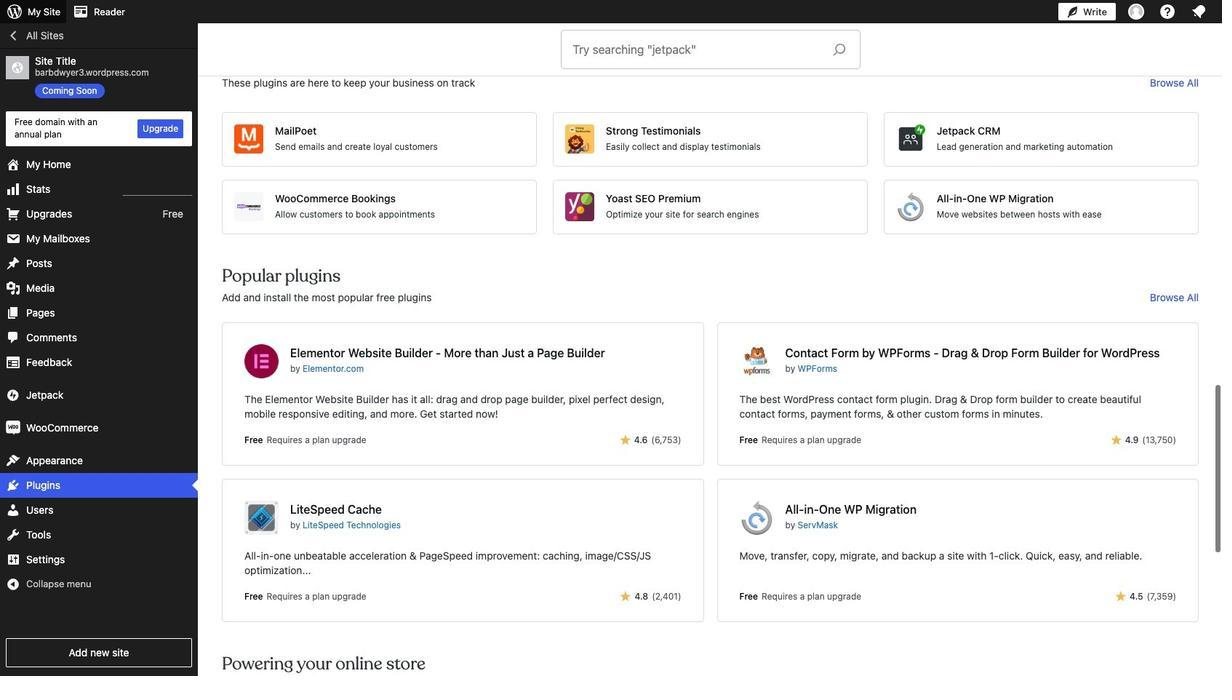 Task type: vqa. For each thing, say whether or not it's contained in the screenshot.
Highest hourly views 0 "image"
yes



Task type: describe. For each thing, give the bounding box(es) containing it.
highest hourly views 0 image
[[123, 186, 192, 195]]

my profile image
[[1129, 4, 1145, 20]]

manage your notifications image
[[1191, 3, 1208, 20]]

1 img image from the top
[[6, 388, 20, 402]]

open search image
[[821, 39, 858, 60]]



Task type: locate. For each thing, give the bounding box(es) containing it.
0 vertical spatial img image
[[6, 388, 20, 402]]

help image
[[1159, 3, 1177, 20]]

Search search field
[[573, 31, 821, 68]]

None search field
[[562, 31, 860, 68]]

img image
[[6, 388, 20, 402], [6, 420, 20, 435]]

plugin icon image
[[234, 124, 263, 153], [565, 124, 595, 153], [897, 124, 926, 153], [234, 192, 263, 221], [565, 192, 595, 221], [897, 192, 926, 221], [245, 344, 279, 378], [740, 344, 774, 378], [245, 501, 279, 535], [740, 501, 774, 535]]

2 img image from the top
[[6, 420, 20, 435]]

1 vertical spatial img image
[[6, 420, 20, 435]]



